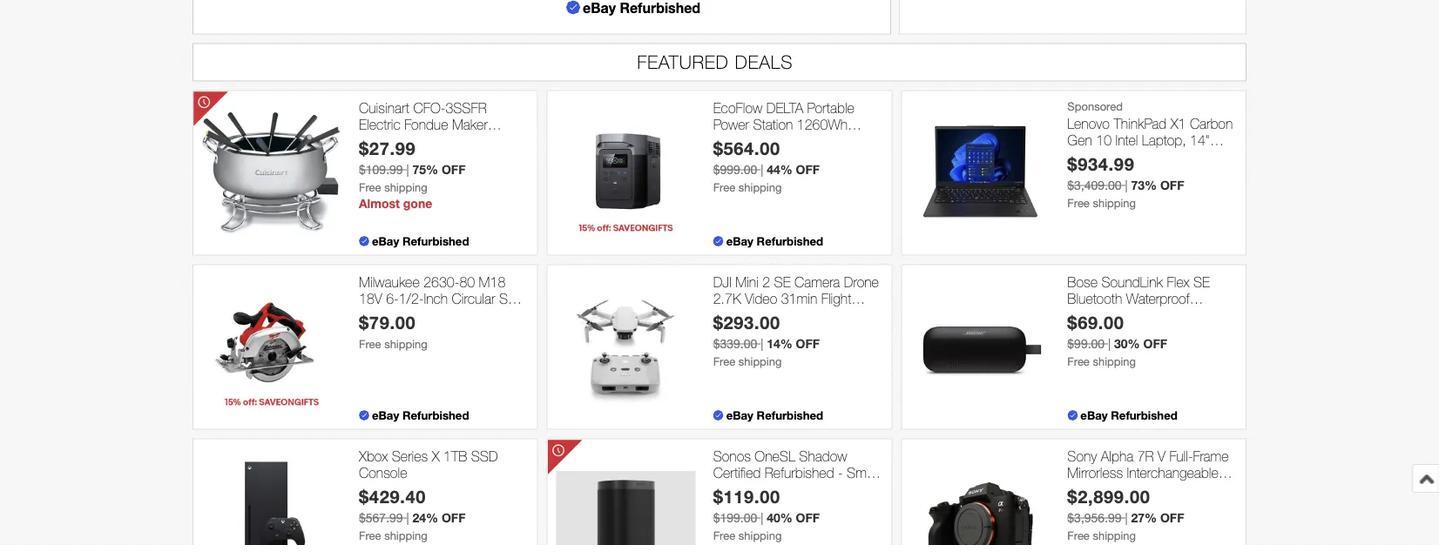 Task type: describe. For each thing, give the bounding box(es) containing it.
video
[[745, 291, 777, 307]]

ebay refurbished for $564.00
[[726, 234, 823, 248]]

$567.99
[[359, 511, 403, 525]]

2
[[763, 274, 770, 290]]

certified inside bose soundlink flex se bluetooth waterproof speaker, certified refurbished
[[1123, 307, 1170, 324]]

free for $119.00
[[713, 529, 736, 543]]

off for $119.00
[[796, 511, 820, 525]]

(refurbished)
[[713, 307, 790, 324]]

ebay refurbished for $293.00
[[726, 408, 823, 422]]

lenovo
[[1068, 115, 1110, 132]]

| for $69.00
[[1108, 337, 1111, 351]]

ebay up xbox
[[372, 408, 399, 422]]

| for $27.99
[[406, 162, 409, 177]]

27%
[[1131, 511, 1157, 525]]

6-
[[386, 291, 399, 307]]

off for $69.00
[[1144, 337, 1168, 351]]

refurbished inside bose soundlink flex se bluetooth waterproof speaker, certified refurbished
[[1068, 324, 1137, 341]]

electric
[[359, 116, 401, 133]]

3ssfr
[[446, 100, 487, 116]]

off for $2,899.00
[[1161, 511, 1184, 525]]

$3,956.99
[[1068, 511, 1122, 525]]

| for $119.00
[[761, 511, 763, 525]]

$27.99 $109.99 | 75% off free shipping almost gone
[[359, 138, 466, 211]]

sony
[[1068, 448, 1097, 465]]

free for $564.00
[[713, 181, 736, 194]]

lenovo thinkpad x1 carbon gen 10 intel laptop, 14" ips, i7-1270p vpro®, 16 gb link
[[1068, 115, 1237, 165]]

sony alpha 7r v full-frame mirrorless interchangeable lens camera (international
[[1068, 448, 1229, 498]]

xbox series x 1tb ssd console link
[[359, 448, 529, 482]]

| for $564.00
[[761, 162, 763, 177]]

almost
[[359, 196, 400, 211]]

sony alpha 7r v full-frame mirrorless interchangeable lens camera (international link
[[1068, 448, 1237, 498]]

shipping for $293.00
[[739, 355, 782, 368]]

certified inside sonos onesl shadow certified refurbished - smart speaker - airplay2
[[713, 465, 761, 481]]

cuisinart cfo-3ssfr electric fondue maker stainless - certified refurbished
[[359, 100, 488, 166]]

frame
[[1193, 448, 1229, 465]]

gen
[[1068, 132, 1092, 149]]

$339.00
[[713, 337, 757, 351]]

31min
[[781, 291, 817, 307]]

alpha
[[1101, 448, 1134, 465]]

ebay refurbished for $69.00
[[1081, 408, 1178, 422]]

$2,899.00
[[1068, 487, 1151, 508]]

- inside cuisinart cfo-3ssfr electric fondue maker stainless - certified refurbished
[[415, 133, 420, 150]]

camera inside 'dji mini 2 se camera drone 2.7k video 31min flight (refurbished)'
[[795, 274, 840, 290]]

bluetooth
[[1068, 291, 1122, 307]]

free inside $79.00 free shipping
[[359, 337, 381, 351]]

$293.00 $339.00 | 14% off free shipping
[[713, 313, 820, 368]]

refurbished up 2
[[757, 234, 823, 248]]

x1
[[1171, 115, 1186, 132]]

1260wh
[[797, 116, 848, 133]]

1270p
[[1110, 149, 1149, 165]]

i7-
[[1095, 149, 1110, 165]]

delta
[[767, 100, 803, 116]]

ecoflow
[[713, 100, 763, 116]]

maker
[[452, 116, 488, 133]]

$69.00
[[1068, 313, 1125, 333]]

shipping inside $79.00 free shipping
[[384, 337, 428, 351]]

certified inside ecoflow delta portable power station 1260wh generator certified refurbished
[[775, 133, 822, 150]]

75%
[[413, 162, 438, 177]]

sponsored
[[1068, 100, 1123, 113]]

gb
[[1216, 149, 1236, 165]]

ssd
[[471, 448, 498, 465]]

ecoflow delta portable power station 1260wh generator certified refurbished
[[713, 100, 855, 166]]

$934.99 $3,409.00 | 73% off free shipping
[[1068, 154, 1184, 210]]

| inside xbox series x 1tb ssd console $429.40 $567.99 | 24% off free shipping
[[406, 511, 409, 525]]

sonos onesl shadow certified refurbished - smart speaker - airplay2
[[713, 448, 882, 498]]

bose soundlink flex se bluetooth waterproof speaker, certified refurbished
[[1068, 274, 1210, 341]]

deals
[[735, 51, 793, 73]]

free for $2,899.00
[[1068, 529, 1090, 543]]

40%
[[767, 511, 793, 525]]

sponsored lenovo thinkpad x1 carbon gen 10 intel laptop, 14" ips, i7-1270p vpro®, 16 gb
[[1068, 100, 1236, 165]]

onesl
[[755, 448, 795, 465]]

off for $293.00
[[796, 337, 820, 351]]

$199.00
[[713, 511, 757, 525]]

refurbished inside sonos onesl shadow certified refurbished - smart speaker - airplay2
[[765, 465, 834, 481]]

$69.00 $99.00 | 30% off free shipping
[[1068, 313, 1168, 368]]

16
[[1197, 149, 1213, 165]]

featured deals
[[637, 51, 793, 73]]

power
[[713, 116, 749, 133]]

14%
[[767, 337, 793, 351]]

mini
[[736, 274, 759, 290]]

$109.99
[[359, 162, 403, 177]]

18v
[[359, 291, 382, 307]]

| for $934.99
[[1125, 178, 1128, 192]]

cuisinart cfo-3ssfr electric fondue maker stainless - certified refurbished link
[[359, 100, 529, 166]]

2630-
[[424, 274, 460, 290]]

- left "smart"
[[838, 465, 843, 481]]

2.7k
[[713, 291, 741, 307]]

full-
[[1170, 448, 1193, 465]]

flight
[[821, 291, 852, 307]]

$79.00
[[359, 313, 416, 333]]

free inside xbox series x 1tb ssd console $429.40 $567.99 | 24% off free shipping
[[359, 529, 381, 543]]

bose soundlink flex se bluetooth waterproof speaker, certified refurbished link
[[1068, 274, 1237, 341]]

saw
[[499, 291, 525, 307]]

ebay down almost
[[372, 234, 399, 248]]

xbox
[[359, 448, 388, 465]]



Task type: locate. For each thing, give the bounding box(es) containing it.
bose
[[1068, 274, 1098, 290]]

se for $293.00
[[774, 274, 791, 290]]

off for $564.00
[[796, 162, 820, 177]]

dji mini 2 se camera drone 2.7k video 31min flight (refurbished)
[[713, 274, 879, 324]]

refurbished down stainless
[[359, 150, 428, 166]]

free down $79.00
[[359, 337, 381, 351]]

$99.00
[[1068, 337, 1105, 351]]

ebay
[[372, 234, 399, 248], [726, 234, 754, 248], [372, 408, 399, 422], [726, 408, 754, 422], [1081, 408, 1108, 422]]

$999.00
[[713, 162, 757, 177]]

free inside $934.99 $3,409.00 | 73% off free shipping
[[1068, 196, 1090, 210]]

shipping down 40%
[[739, 529, 782, 543]]

off inside $27.99 $109.99 | 75% off free shipping almost gone
[[442, 162, 466, 177]]

7r
[[1138, 448, 1154, 465]]

refurbished up x
[[403, 408, 469, 422]]

milwaukee 2630-80 m18 18v 6-1/2-inch circular saw -bare, reconditioned link
[[359, 274, 529, 324]]

intel
[[1116, 132, 1138, 149]]

2 se from the left
[[1194, 274, 1210, 290]]

shipping inside $934.99 $3,409.00 | 73% off free shipping
[[1093, 196, 1136, 210]]

| left 30%
[[1108, 337, 1111, 351]]

off right 30%
[[1144, 337, 1168, 351]]

off right "14%"
[[796, 337, 820, 351]]

shipping inside "$564.00 $999.00 | 44% off free shipping"
[[739, 181, 782, 194]]

|
[[406, 162, 409, 177], [761, 162, 763, 177], [1125, 178, 1128, 192], [761, 337, 763, 351], [1108, 337, 1111, 351], [406, 511, 409, 525], [761, 511, 763, 525], [1125, 511, 1128, 525]]

free for $69.00
[[1068, 355, 1090, 368]]

1tb
[[444, 448, 467, 465]]

free
[[359, 181, 381, 194], [713, 181, 736, 194], [1068, 196, 1090, 210], [359, 337, 381, 351], [713, 355, 736, 368], [1068, 355, 1090, 368], [359, 529, 381, 543], [713, 529, 736, 543], [1068, 529, 1090, 543]]

free for $934.99
[[1068, 196, 1090, 210]]

free down $3,409.00 on the top right of page
[[1068, 196, 1090, 210]]

certified inside cuisinart cfo-3ssfr electric fondue maker stainless - certified refurbished
[[424, 133, 471, 150]]

shipping inside the $69.00 $99.00 | 30% off free shipping
[[1093, 355, 1136, 368]]

fondue
[[405, 116, 448, 133]]

m18
[[479, 274, 506, 290]]

73%
[[1131, 178, 1157, 192]]

se right flex at bottom
[[1194, 274, 1210, 290]]

free down $99.00
[[1068, 355, 1090, 368]]

off for $27.99
[[442, 162, 466, 177]]

- down the 18v
[[359, 307, 364, 324]]

shipping for $2,899.00
[[1093, 529, 1136, 543]]

drone
[[844, 274, 879, 290]]

| left 44%
[[761, 162, 763, 177]]

1 horizontal spatial se
[[1194, 274, 1210, 290]]

shipping down "14%"
[[739, 355, 782, 368]]

refurbished up onesl
[[757, 408, 823, 422]]

(international
[[1149, 482, 1220, 498]]

station
[[753, 116, 793, 133]]

$2,899.00 $3,956.99 | 27% off free shipping
[[1068, 487, 1184, 543]]

| inside $2,899.00 $3,956.99 | 27% off free shipping
[[1125, 511, 1128, 525]]

free inside the $69.00 $99.00 | 30% off free shipping
[[1068, 355, 1090, 368]]

console
[[359, 465, 407, 481]]

milwaukee
[[359, 274, 420, 290]]

ebay up sonos
[[726, 408, 754, 422]]

ips,
[[1068, 149, 1091, 165]]

shipping for $69.00
[[1093, 355, 1136, 368]]

ebay refurbished up alpha
[[1081, 408, 1178, 422]]

| left 27% at the right of page
[[1125, 511, 1128, 525]]

shipping inside $2,899.00 $3,956.99 | 27% off free shipping
[[1093, 529, 1136, 543]]

30%
[[1114, 337, 1140, 351]]

free inside $119.00 $199.00 | 40% off free shipping
[[713, 529, 736, 543]]

camera inside sony alpha 7r v full-frame mirrorless interchangeable lens camera (international
[[1099, 482, 1145, 498]]

- down fondue
[[415, 133, 420, 150]]

lens
[[1068, 482, 1096, 498]]

dji mini 2 se camera drone 2.7k video 31min flight (refurbished) link
[[713, 274, 883, 324]]

portable
[[807, 100, 855, 116]]

- inside milwaukee 2630-80 m18 18v 6-1/2-inch circular saw -bare, reconditioned
[[359, 307, 364, 324]]

bare,
[[364, 307, 394, 324]]

| left 40%
[[761, 511, 763, 525]]

free inside $2,899.00 $3,956.99 | 27% off free shipping
[[1068, 529, 1090, 543]]

free down $339.00 in the bottom of the page
[[713, 355, 736, 368]]

shadow
[[799, 448, 847, 465]]

off inside the $69.00 $99.00 | 30% off free shipping
[[1144, 337, 1168, 351]]

refurbished up 7r
[[1111, 408, 1178, 422]]

off
[[442, 162, 466, 177], [796, 162, 820, 177], [1161, 178, 1184, 192], [796, 337, 820, 351], [1144, 337, 1168, 351], [442, 511, 466, 525], [796, 511, 820, 525], [1161, 511, 1184, 525]]

shipping for $564.00
[[739, 181, 782, 194]]

off inside $934.99 $3,409.00 | 73% off free shipping
[[1161, 178, 1184, 192]]

shipping inside $293.00 $339.00 | 14% off free shipping
[[739, 355, 782, 368]]

shipping inside $27.99 $109.99 | 75% off free shipping almost gone
[[384, 181, 428, 194]]

shipping for $27.99
[[384, 181, 428, 194]]

1 vertical spatial camera
[[1099, 482, 1145, 498]]

$564.00
[[713, 138, 781, 159]]

1 se from the left
[[774, 274, 791, 290]]

$429.40
[[359, 487, 426, 508]]

circular
[[452, 291, 495, 307]]

| left 75%
[[406, 162, 409, 177]]

soundlink
[[1102, 274, 1163, 290]]

flex
[[1167, 274, 1190, 290]]

free for $27.99
[[359, 181, 381, 194]]

off right 75%
[[442, 162, 466, 177]]

shipping inside xbox series x 1tb ssd console $429.40 $567.99 | 24% off free shipping
[[384, 529, 428, 543]]

shipping down $79.00
[[384, 337, 428, 351]]

0 horizontal spatial se
[[774, 274, 791, 290]]

off inside $2,899.00 $3,956.99 | 27% off free shipping
[[1161, 511, 1184, 525]]

free inside $27.99 $109.99 | 75% off free shipping almost gone
[[359, 181, 381, 194]]

v
[[1158, 448, 1166, 465]]

milwaukee 2630-80 m18 18v 6-1/2-inch circular saw -bare, reconditioned
[[359, 274, 525, 324]]

ebay refurbished up series
[[372, 408, 469, 422]]

off inside $293.00 $339.00 | 14% off free shipping
[[796, 337, 820, 351]]

camera down mirrorless
[[1099, 482, 1145, 498]]

dji
[[713, 274, 732, 290]]

ebay refurbished down gone
[[372, 234, 469, 248]]

laptop,
[[1142, 132, 1186, 149]]

certified down waterproof
[[1123, 307, 1170, 324]]

series
[[392, 448, 428, 465]]

| left "14%"
[[761, 337, 763, 351]]

| for $293.00
[[761, 337, 763, 351]]

free down $199.00
[[713, 529, 736, 543]]

shipping down $3,956.99
[[1093, 529, 1136, 543]]

speaker
[[713, 482, 761, 498]]

reconditioned
[[398, 307, 482, 324]]

refurbished inside ecoflow delta portable power station 1260wh generator certified refurbished
[[713, 150, 783, 166]]

$79.00 free shipping
[[359, 313, 428, 351]]

off down the vpro®,
[[1161, 178, 1184, 192]]

free for $293.00
[[713, 355, 736, 368]]

free up almost
[[359, 181, 381, 194]]

se for $69.00
[[1194, 274, 1210, 290]]

shipping down 30%
[[1093, 355, 1136, 368]]

- left 'airplay2'
[[765, 482, 770, 498]]

$27.99
[[359, 138, 416, 159]]

$293.00
[[713, 313, 781, 333]]

ebay refurbished up 2
[[726, 234, 823, 248]]

1/2-
[[399, 291, 424, 307]]

-
[[415, 133, 420, 150], [359, 307, 364, 324], [838, 465, 843, 481], [765, 482, 770, 498]]

ecoflow delta portable power station 1260wh generator certified refurbished link
[[713, 100, 883, 166]]

inch
[[424, 291, 448, 307]]

refurbished up 2630-
[[403, 234, 469, 248]]

off inside $119.00 $199.00 | 40% off free shipping
[[796, 511, 820, 525]]

certified down fondue
[[424, 133, 471, 150]]

cuisinart
[[359, 100, 409, 116]]

$119.00 $199.00 | 40% off free shipping
[[713, 487, 820, 543]]

certified down 1260wh
[[775, 133, 822, 150]]

refurbished down generator
[[713, 150, 783, 166]]

$119.00
[[713, 487, 781, 508]]

off right 27% at the right of page
[[1161, 511, 1184, 525]]

camera
[[795, 274, 840, 290], [1099, 482, 1145, 498]]

ebay for $69.00
[[1081, 408, 1108, 422]]

refurbished inside cuisinart cfo-3ssfr electric fondue maker stainless - certified refurbished
[[359, 150, 428, 166]]

$934.99
[[1068, 154, 1135, 175]]

| left 73%
[[1125, 178, 1128, 192]]

se right 2
[[774, 274, 791, 290]]

refurbished down speaker,
[[1068, 324, 1137, 341]]

shipping for $934.99
[[1093, 196, 1136, 210]]

$3,409.00
[[1068, 178, 1122, 192]]

free down $3,956.99
[[1068, 529, 1090, 543]]

shipping for $119.00
[[739, 529, 782, 543]]

carbon
[[1190, 115, 1233, 132]]

generator
[[713, 133, 771, 150]]

free inside "$564.00 $999.00 | 44% off free shipping"
[[713, 181, 736, 194]]

interchangeable
[[1127, 465, 1219, 481]]

ebay for $564.00
[[726, 234, 754, 248]]

free down $999.00 at the top of the page
[[713, 181, 736, 194]]

| inside $27.99 $109.99 | 75% off free shipping almost gone
[[406, 162, 409, 177]]

xbox series x 1tb ssd console $429.40 $567.99 | 24% off free shipping
[[359, 448, 498, 543]]

sonos
[[713, 448, 751, 465]]

$564.00 $999.00 | 44% off free shipping
[[713, 138, 820, 194]]

refurbished up 'airplay2'
[[765, 465, 834, 481]]

free down '$567.99'
[[359, 529, 381, 543]]

off right 44%
[[796, 162, 820, 177]]

shipping down 24%
[[384, 529, 428, 543]]

ebay up sony
[[1081, 408, 1108, 422]]

off inside "$564.00 $999.00 | 44% off free shipping"
[[796, 162, 820, 177]]

off inside xbox series x 1tb ssd console $429.40 $567.99 | 24% off free shipping
[[442, 511, 466, 525]]

ebay refurbished
[[372, 234, 469, 248], [726, 234, 823, 248], [372, 408, 469, 422], [726, 408, 823, 422], [1081, 408, 1178, 422]]

off for $934.99
[[1161, 178, 1184, 192]]

ebay up mini
[[726, 234, 754, 248]]

mirrorless
[[1068, 465, 1123, 481]]

off right 24%
[[442, 511, 466, 525]]

shipping down $3,409.00 on the top right of page
[[1093, 196, 1136, 210]]

ebay refurbished up onesl
[[726, 408, 823, 422]]

80
[[459, 274, 475, 290]]

| inside $934.99 $3,409.00 | 73% off free shipping
[[1125, 178, 1128, 192]]

shipping up gone
[[384, 181, 428, 194]]

vpro®,
[[1153, 149, 1193, 165]]

| for $2,899.00
[[1125, 511, 1128, 525]]

camera up the 31min
[[795, 274, 840, 290]]

| inside $293.00 $339.00 | 14% off free shipping
[[761, 337, 763, 351]]

shipping down 44%
[[739, 181, 782, 194]]

airplay2
[[774, 482, 820, 498]]

shipping inside $119.00 $199.00 | 40% off free shipping
[[739, 529, 782, 543]]

| inside "$564.00 $999.00 | 44% off free shipping"
[[761, 162, 763, 177]]

| left 24%
[[406, 511, 409, 525]]

| inside the $69.00 $99.00 | 30% off free shipping
[[1108, 337, 1111, 351]]

14"
[[1190, 132, 1210, 149]]

shipping
[[384, 181, 428, 194], [739, 181, 782, 194], [1093, 196, 1136, 210], [384, 337, 428, 351], [739, 355, 782, 368], [1093, 355, 1136, 368], [384, 529, 428, 543], [739, 529, 782, 543], [1093, 529, 1136, 543]]

se inside 'dji mini 2 se camera drone 2.7k video 31min flight (refurbished)'
[[774, 274, 791, 290]]

certified up speaker
[[713, 465, 761, 481]]

se
[[774, 274, 791, 290], [1194, 274, 1210, 290]]

off right 40%
[[796, 511, 820, 525]]

x
[[432, 448, 440, 465]]

sonos onesl shadow certified refurbished - smart speaker - airplay2 link
[[713, 448, 883, 498]]

featured
[[637, 51, 729, 73]]

0 horizontal spatial camera
[[795, 274, 840, 290]]

| inside $119.00 $199.00 | 40% off free shipping
[[761, 511, 763, 525]]

se inside bose soundlink flex se bluetooth waterproof speaker, certified refurbished
[[1194, 274, 1210, 290]]

free inside $293.00 $339.00 | 14% off free shipping
[[713, 355, 736, 368]]

ebay for $293.00
[[726, 408, 754, 422]]

1 horizontal spatial camera
[[1099, 482, 1145, 498]]

0 vertical spatial camera
[[795, 274, 840, 290]]



Task type: vqa. For each thing, say whether or not it's contained in the screenshot.


